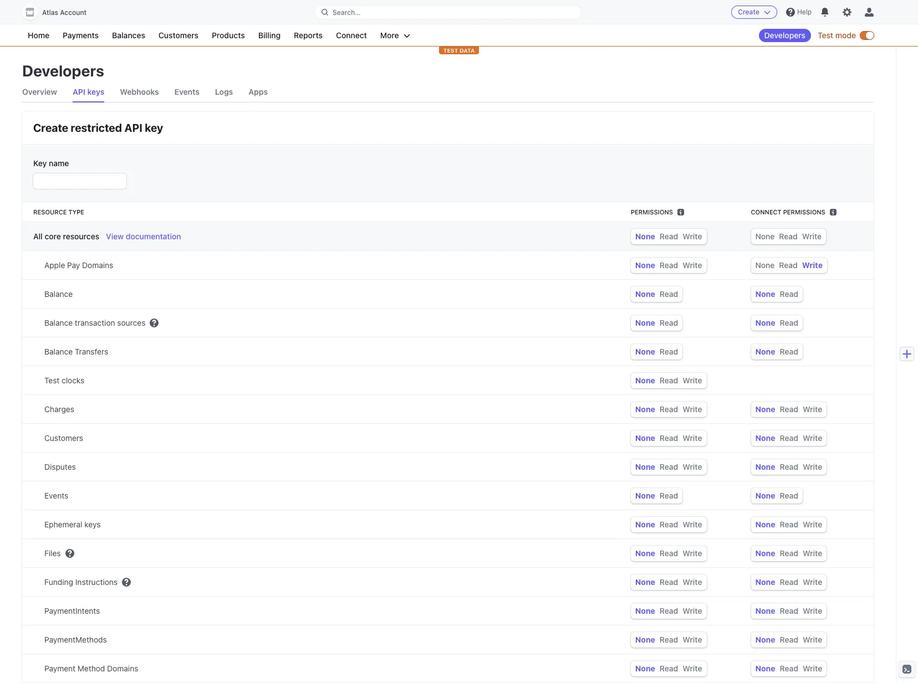 Task type: vqa. For each thing, say whether or not it's contained in the screenshot.
recent element
no



Task type: locate. For each thing, give the bounding box(es) containing it.
help
[[797, 8, 812, 16]]

connect for connect
[[336, 31, 367, 40]]

balances
[[112, 31, 145, 40]]

more button
[[375, 29, 416, 42]]

transfers
[[75, 347, 108, 357]]

keys right "ephemeral"
[[84, 520, 101, 530]]

webhooks link
[[120, 82, 159, 102]]

paymentmethods
[[44, 636, 107, 645]]

1 vertical spatial connect
[[751, 209, 782, 216]]

0 horizontal spatial events
[[44, 491, 68, 501]]

read button
[[660, 232, 678, 241], [780, 232, 798, 241], [660, 261, 678, 270], [780, 261, 798, 270], [660, 290, 678, 299], [780, 290, 799, 299], [660, 318, 678, 328], [780, 318, 799, 328], [660, 347, 678, 357], [780, 347, 799, 357], [660, 376, 678, 385], [660, 405, 678, 414], [780, 405, 799, 414], [660, 434, 678, 443], [780, 434, 799, 443], [660, 463, 678, 472], [780, 463, 799, 472], [660, 491, 678, 501], [780, 491, 799, 501], [660, 520, 678, 530], [780, 520, 799, 530], [660, 549, 678, 559], [780, 549, 799, 559], [660, 578, 678, 587], [780, 578, 799, 587], [660, 607, 678, 616], [780, 607, 799, 616], [660, 636, 678, 645], [780, 636, 799, 645], [660, 664, 678, 674], [780, 664, 799, 674]]

api left key at the top left of the page
[[124, 121, 142, 134]]

permissions
[[783, 209, 826, 216]]

balance up test clocks
[[44, 347, 73, 357]]

0 vertical spatial customers
[[159, 31, 199, 40]]

atlas account
[[42, 8, 87, 17]]

0 vertical spatial test
[[818, 31, 834, 40]]

balance transfers
[[44, 347, 108, 357]]

none
[[636, 232, 656, 241], [756, 232, 775, 241], [636, 261, 656, 270], [756, 261, 775, 270], [636, 290, 656, 299], [756, 290, 776, 299], [636, 318, 656, 328], [756, 318, 776, 328], [636, 347, 656, 357], [756, 347, 776, 357], [636, 376, 656, 385], [636, 405, 656, 414], [756, 405, 776, 414], [636, 434, 656, 443], [756, 434, 776, 443], [636, 463, 656, 472], [756, 463, 776, 472], [636, 491, 656, 501], [756, 491, 776, 501], [636, 520, 656, 530], [756, 520, 776, 530], [636, 549, 656, 559], [756, 549, 776, 559], [636, 578, 656, 587], [756, 578, 776, 587], [636, 607, 656, 616], [756, 607, 776, 616], [636, 636, 656, 645], [756, 636, 776, 645], [636, 664, 656, 674], [756, 664, 776, 674]]

more
[[380, 31, 399, 40]]

tab list
[[22, 82, 874, 103]]

0 horizontal spatial customers
[[44, 434, 83, 443]]

1 horizontal spatial api
[[124, 121, 142, 134]]

0 vertical spatial api
[[73, 87, 85, 97]]

3 balance from the top
[[44, 347, 73, 357]]

home
[[28, 31, 49, 40]]

data
[[460, 47, 475, 54]]

key name
[[33, 159, 69, 168]]

overview link
[[22, 82, 57, 102]]

1 vertical spatial keys
[[84, 520, 101, 530]]

keys up restricted
[[87, 87, 104, 97]]

core
[[45, 232, 61, 241]]

connect down search…
[[336, 31, 367, 40]]

key
[[145, 121, 163, 134]]

1 vertical spatial customers
[[44, 434, 83, 443]]

1 horizontal spatial create
[[738, 8, 760, 16]]

products link
[[206, 29, 251, 42]]

paymentintents
[[44, 607, 100, 616]]

customers up disputes
[[44, 434, 83, 443]]

0 horizontal spatial connect
[[336, 31, 367, 40]]

balance up balance transfers
[[44, 318, 73, 328]]

reports
[[294, 31, 323, 40]]

developers up the overview
[[22, 62, 104, 80]]

reports link
[[288, 29, 328, 42]]

1 horizontal spatial customers
[[159, 31, 199, 40]]

payments
[[63, 31, 99, 40]]

domains right pay
[[82, 261, 113, 270]]

0 horizontal spatial developers
[[22, 62, 104, 80]]

customers link
[[153, 29, 204, 42]]

read
[[660, 232, 678, 241], [780, 232, 798, 241], [660, 261, 678, 270], [780, 261, 798, 270], [660, 290, 678, 299], [780, 290, 799, 299], [660, 318, 678, 328], [780, 318, 799, 328], [660, 347, 678, 357], [780, 347, 799, 357], [660, 376, 678, 385], [660, 405, 678, 414], [780, 405, 799, 414], [660, 434, 678, 443], [780, 434, 799, 443], [660, 463, 678, 472], [780, 463, 799, 472], [660, 491, 678, 501], [780, 491, 799, 501], [660, 520, 678, 530], [780, 520, 799, 530], [660, 549, 678, 559], [780, 549, 799, 559], [660, 578, 678, 587], [780, 578, 799, 587], [660, 607, 678, 616], [780, 607, 799, 616], [660, 636, 678, 645], [780, 636, 799, 645], [660, 664, 678, 674], [780, 664, 799, 674]]

keys for ephemeral keys
[[84, 520, 101, 530]]

2 vertical spatial balance
[[44, 347, 73, 357]]

developers down help popup button
[[765, 31, 806, 40]]

connect
[[336, 31, 367, 40], [751, 209, 782, 216]]

1 horizontal spatial test
[[818, 31, 834, 40]]

events left the logs
[[175, 87, 200, 97]]

balances link
[[107, 29, 151, 42]]

type
[[68, 209, 84, 216]]

1 vertical spatial domains
[[107, 664, 138, 674]]

customers left "products" on the top left
[[159, 31, 199, 40]]

0 vertical spatial events
[[175, 87, 200, 97]]

events down disputes
[[44, 491, 68, 501]]

test left mode
[[818, 31, 834, 40]]

connect permissions
[[751, 209, 826, 216]]

test left clocks
[[44, 376, 59, 385]]

0 horizontal spatial api
[[73, 87, 85, 97]]

balance for balance transfers
[[44, 347, 73, 357]]

none read write
[[636, 232, 702, 241], [756, 232, 822, 241], [636, 261, 702, 270], [756, 261, 823, 270], [636, 376, 702, 385], [636, 405, 702, 414], [756, 405, 823, 414], [636, 434, 702, 443], [756, 434, 823, 443], [636, 463, 702, 472], [756, 463, 823, 472], [636, 520, 702, 530], [756, 520, 823, 530], [636, 549, 702, 559], [756, 549, 823, 559], [636, 578, 702, 587], [756, 578, 823, 587], [636, 607, 702, 616], [756, 607, 823, 616], [636, 636, 702, 645], [756, 636, 823, 645], [636, 664, 702, 674], [756, 664, 823, 674]]

Search… text field
[[315, 5, 581, 19]]

atlas
[[42, 8, 58, 17]]

webhooks
[[120, 87, 159, 97]]

2 balance from the top
[[44, 318, 73, 328]]

billing link
[[253, 29, 286, 42]]

balance for balance transaction sources
[[44, 318, 73, 328]]

balance for balance
[[44, 290, 73, 299]]

0 vertical spatial domains
[[82, 261, 113, 270]]

customers
[[159, 31, 199, 40], [44, 434, 83, 443]]

atlas account button
[[22, 4, 98, 20]]

write button
[[683, 232, 702, 241], [802, 232, 822, 241], [683, 261, 702, 270], [802, 261, 823, 270], [683, 376, 702, 385], [683, 405, 702, 414], [803, 405, 823, 414], [683, 434, 702, 443], [803, 434, 823, 443], [683, 463, 702, 472], [803, 463, 823, 472], [683, 520, 702, 530], [803, 520, 823, 530], [683, 549, 702, 559], [803, 549, 823, 559], [683, 578, 702, 587], [803, 578, 823, 587], [683, 607, 702, 616], [803, 607, 823, 616], [683, 636, 702, 645], [803, 636, 823, 645], [683, 664, 702, 674], [803, 664, 823, 674]]

name
[[49, 159, 69, 168]]

api
[[73, 87, 85, 97], [124, 121, 142, 134]]

developers
[[765, 31, 806, 40], [22, 62, 104, 80]]

events link
[[175, 82, 200, 102]]

payments link
[[57, 29, 104, 42]]

balance down the apple
[[44, 290, 73, 299]]

pay
[[67, 261, 80, 270]]

create
[[738, 8, 760, 16], [33, 121, 68, 134]]

0 vertical spatial create
[[738, 8, 760, 16]]

apps link
[[249, 82, 268, 102]]

1 vertical spatial api
[[124, 121, 142, 134]]

domains right 'method'
[[107, 664, 138, 674]]

create up key name
[[33, 121, 68, 134]]

1 horizontal spatial connect
[[751, 209, 782, 216]]

balance
[[44, 290, 73, 299], [44, 318, 73, 328], [44, 347, 73, 357]]

1 balance from the top
[[44, 290, 73, 299]]

create up developers link
[[738, 8, 760, 16]]

1 horizontal spatial events
[[175, 87, 200, 97]]

0 horizontal spatial test
[[44, 376, 59, 385]]

test
[[818, 31, 834, 40], [44, 376, 59, 385]]

connect left permissions
[[751, 209, 782, 216]]

create inside button
[[738, 8, 760, 16]]

view documentation link
[[106, 231, 181, 242]]

permissions
[[631, 209, 673, 216]]

0 vertical spatial balance
[[44, 290, 73, 299]]

connect for connect permissions
[[751, 209, 782, 216]]

account
[[60, 8, 87, 17]]

0 vertical spatial keys
[[87, 87, 104, 97]]

keys
[[87, 87, 104, 97], [84, 520, 101, 530]]

1 vertical spatial balance
[[44, 318, 73, 328]]

resources
[[63, 232, 99, 241]]

api right the overview
[[73, 87, 85, 97]]

1 vertical spatial create
[[33, 121, 68, 134]]

0 vertical spatial connect
[[336, 31, 367, 40]]

apple
[[44, 261, 65, 270]]

none read
[[636, 290, 678, 299], [756, 290, 799, 299], [636, 318, 678, 328], [756, 318, 799, 328], [636, 347, 678, 357], [756, 347, 799, 357], [636, 491, 678, 501], [756, 491, 799, 501]]

events
[[175, 87, 200, 97], [44, 491, 68, 501]]

1 vertical spatial test
[[44, 376, 59, 385]]

resource
[[33, 209, 67, 216]]

billing
[[258, 31, 281, 40]]

0 horizontal spatial create
[[33, 121, 68, 134]]

1 vertical spatial developers
[[22, 62, 104, 80]]

transaction
[[75, 318, 115, 328]]

keys for api keys
[[87, 87, 104, 97]]

1 horizontal spatial developers
[[765, 31, 806, 40]]

apple pay domains
[[44, 261, 113, 270]]

none button
[[636, 232, 656, 241], [756, 232, 775, 241], [636, 261, 656, 270], [756, 261, 775, 270], [636, 290, 656, 299], [756, 290, 776, 299], [636, 318, 656, 328], [756, 318, 776, 328], [636, 347, 656, 357], [756, 347, 776, 357], [636, 376, 656, 385], [636, 405, 656, 414], [756, 405, 776, 414], [636, 434, 656, 443], [756, 434, 776, 443], [636, 463, 656, 472], [756, 463, 776, 472], [636, 491, 656, 501], [756, 491, 776, 501], [636, 520, 656, 530], [756, 520, 776, 530], [636, 549, 656, 559], [756, 549, 776, 559], [636, 578, 656, 587], [756, 578, 776, 587], [636, 607, 656, 616], [756, 607, 776, 616], [636, 636, 656, 645], [756, 636, 776, 645], [636, 664, 656, 674], [756, 664, 776, 674]]

keys inside tab list
[[87, 87, 104, 97]]

files
[[44, 549, 61, 559]]

test
[[444, 47, 458, 54]]



Task type: describe. For each thing, give the bounding box(es) containing it.
create button
[[732, 6, 778, 19]]

logs link
[[215, 82, 233, 102]]

tab list containing overview
[[22, 82, 874, 103]]

payment
[[44, 664, 75, 674]]

logs
[[215, 87, 233, 97]]

domains for apple pay domains
[[82, 261, 113, 270]]

test for test mode
[[818, 31, 834, 40]]

mode
[[836, 31, 856, 40]]

ephemeral
[[44, 520, 82, 530]]

create for create restricted api key
[[33, 121, 68, 134]]

test mode
[[818, 31, 856, 40]]

1 vertical spatial events
[[44, 491, 68, 501]]

resource type
[[33, 209, 84, 216]]

sources
[[117, 318, 146, 328]]

help button
[[782, 3, 816, 21]]

test clocks
[[44, 376, 84, 385]]

charges
[[44, 405, 74, 414]]

0 vertical spatial developers
[[765, 31, 806, 40]]

all core resources
[[33, 232, 99, 241]]

domains for payment method domains
[[107, 664, 138, 674]]

connect link
[[331, 29, 373, 42]]

documentation
[[126, 232, 181, 241]]

api keys link
[[73, 82, 104, 102]]

view
[[106, 232, 124, 241]]

clocks
[[62, 376, 84, 385]]

search…
[[333, 8, 361, 16]]

balance transaction sources
[[44, 318, 146, 328]]

overview
[[22, 87, 57, 97]]

restricted
[[71, 121, 122, 134]]

ephemeral keys
[[44, 520, 101, 530]]

create restricted api key
[[33, 121, 163, 134]]

instructions
[[75, 578, 118, 587]]

apps
[[249, 87, 268, 97]]

key
[[33, 159, 47, 168]]

create for create
[[738, 8, 760, 16]]

Search… search field
[[315, 5, 581, 19]]

customers inside customers link
[[159, 31, 199, 40]]

home link
[[22, 29, 55, 42]]

funding instructions
[[44, 578, 118, 587]]

method
[[78, 664, 105, 674]]

funding
[[44, 578, 73, 587]]

notifications image
[[821, 8, 830, 17]]

products
[[212, 31, 245, 40]]

developers link
[[759, 29, 811, 42]]

view documentation
[[106, 232, 181, 241]]

all
[[33, 232, 43, 241]]

api keys
[[73, 87, 104, 97]]

test data
[[444, 47, 475, 54]]

disputes
[[44, 463, 76, 472]]

Key name text field
[[33, 174, 126, 189]]

payment method domains
[[44, 664, 138, 674]]

test for test clocks
[[44, 376, 59, 385]]



